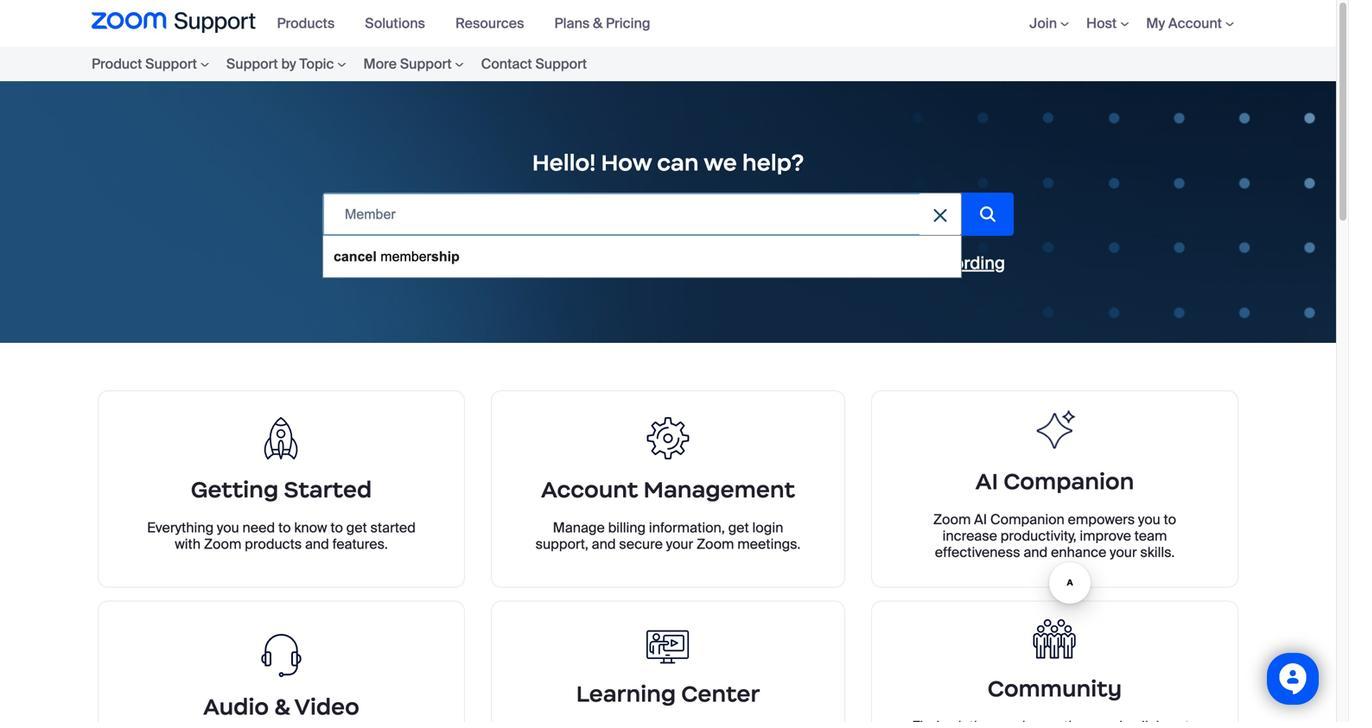 Task type: describe. For each thing, give the bounding box(es) containing it.
zoom inside zoom ai companion empowers you to increase productivity, improve team effectiveness and enhance your skills.
[[934, 511, 971, 529]]

troubleshooting
[[410, 253, 535, 275]]

with
[[175, 536, 201, 554]]

ship
[[431, 249, 460, 265]]

more support link
[[355, 52, 473, 76]]

common
[[331, 253, 405, 275]]

and for getting
[[305, 536, 329, 554]]

can
[[657, 149, 699, 177]]

zoom for getting started
[[204, 536, 242, 554]]

plans
[[555, 14, 590, 32]]

none search field inside main content
[[323, 193, 962, 278]]

zoom support image
[[92, 12, 256, 35]]

product
[[92, 55, 142, 73]]

product support
[[92, 55, 197, 73]]

0 horizontal spatial to
[[278, 519, 291, 537]]

support by topic
[[226, 55, 334, 73]]

get inside everything you need to know to get started with zoom products and features.
[[346, 519, 367, 537]]

productivity,
[[1001, 527, 1077, 546]]

and inside manage billing information, get login support, and secure your zoom meetings.
[[592, 536, 616, 554]]

my account
[[1147, 14, 1223, 32]]

support for more support
[[400, 55, 452, 73]]

& for pricing
[[593, 14, 603, 32]]

account inside menu bar
[[1169, 14, 1223, 32]]

solutions link
[[365, 14, 438, 32]]

smart recording
[[878, 253, 1006, 275]]

account inside main content
[[541, 476, 639, 504]]

team
[[1135, 527, 1168, 546]]

information,
[[649, 519, 725, 537]]

menu bar containing products
[[268, 0, 672, 47]]

support for contact support
[[536, 55, 587, 73]]

help?
[[743, 149, 804, 177]]

host
[[1087, 14, 1117, 32]]

my
[[1147, 14, 1166, 32]]

cancel
[[334, 249, 377, 265]]

join link
[[1030, 14, 1070, 32]]

billing
[[608, 519, 646, 537]]

audio & video
[[203, 693, 360, 721]]

products link
[[277, 14, 348, 32]]

management
[[644, 476, 796, 504]]

community link
[[872, 601, 1239, 723]]

and for ai
[[1024, 544, 1048, 562]]

enhance
[[1052, 544, 1107, 562]]

empowers
[[1068, 511, 1136, 529]]

products
[[245, 536, 302, 554]]

you inside zoom ai companion empowers you to increase productivity, improve team effectiveness and enhance your skills.
[[1139, 511, 1161, 529]]

skills.
[[1141, 544, 1175, 562]]

product support link
[[92, 52, 218, 76]]

started
[[371, 519, 416, 537]]

resources
[[456, 14, 524, 32]]

smart
[[878, 253, 924, 275]]

audio
[[203, 693, 269, 721]]

:
[[593, 253, 597, 275]]

need
[[243, 519, 275, 537]]

getting
[[191, 476, 279, 504]]

smart recording link
[[878, 253, 1006, 275]]

topic
[[300, 55, 334, 73]]

ai companion
[[976, 468, 1135, 496]]

Search text field
[[323, 194, 962, 235]]

everything you need to know to get started with zoom products and features.
[[147, 519, 416, 554]]

support,
[[536, 536, 589, 554]]

member
[[381, 249, 431, 265]]

login
[[753, 519, 784, 537]]

solutions
[[365, 14, 425, 32]]

contact support link
[[473, 52, 596, 76]]

menu bar containing product support
[[92, 47, 648, 81]]

center
[[682, 681, 760, 709]]

video
[[294, 693, 360, 721]]

manage
[[553, 519, 605, 537]]

0 vertical spatial ai
[[976, 468, 999, 496]]

community
[[988, 675, 1123, 703]]

zoom ai companion empowers you to increase productivity, improve team effectiveness and enhance your skills.
[[934, 511, 1177, 562]]



Task type: vqa. For each thing, say whether or not it's contained in the screenshot.


Task type: locate. For each thing, give the bounding box(es) containing it.
support down 'zoom support' image
[[145, 55, 197, 73]]

0 horizontal spatial account
[[541, 476, 639, 504]]

3 support from the left
[[400, 55, 452, 73]]

and left secure
[[592, 536, 616, 554]]

effectiveness
[[935, 544, 1021, 562]]

main content
[[0, 81, 1337, 723]]

my account link
[[1147, 14, 1235, 32]]

and inside zoom ai companion empowers you to increase productivity, improve team effectiveness and enhance your skills.
[[1024, 544, 1048, 562]]

topics
[[540, 253, 589, 275]]

companion up empowers
[[1004, 468, 1135, 496]]

2 horizontal spatial and
[[1024, 544, 1048, 562]]

support
[[145, 55, 197, 73], [226, 55, 278, 73], [400, 55, 452, 73], [536, 55, 587, 73]]

secure
[[619, 536, 663, 554]]

account up manage
[[541, 476, 639, 504]]

1 vertical spatial &
[[274, 693, 290, 721]]

1 vertical spatial account
[[541, 476, 639, 504]]

zoom up effectiveness
[[934, 511, 971, 529]]

to for started
[[331, 519, 343, 537]]

0 horizontal spatial &
[[274, 693, 290, 721]]

2 horizontal spatial to
[[1164, 511, 1177, 529]]

&
[[593, 14, 603, 32], [274, 693, 290, 721]]

1 horizontal spatial account
[[1169, 14, 1223, 32]]

contact support
[[481, 55, 587, 73]]

to for companion
[[1164, 511, 1177, 529]]

1 support from the left
[[145, 55, 197, 73]]

& inside audio & video link
[[274, 693, 290, 721]]

learning
[[576, 681, 676, 709]]

your left skills.
[[1110, 544, 1138, 562]]

resources link
[[456, 14, 537, 32]]

your
[[666, 536, 694, 554], [1110, 544, 1138, 562]]

main content containing hello! how can we help?
[[0, 81, 1337, 723]]

1 vertical spatial ai
[[975, 511, 988, 529]]

improve
[[1080, 527, 1132, 546]]

account
[[1169, 14, 1223, 32], [541, 476, 639, 504]]

support down plans
[[536, 55, 587, 73]]

your inside zoom ai companion empowers you to increase productivity, improve team effectiveness and enhance your skills.
[[1110, 544, 1138, 562]]

and left features.
[[305, 536, 329, 554]]

get inside manage billing information, get login support, and secure your zoom meetings.
[[729, 519, 749, 537]]

ai inside zoom ai companion empowers you to increase productivity, improve team effectiveness and enhance your skills.
[[975, 511, 988, 529]]

get
[[346, 519, 367, 537], [729, 519, 749, 537]]

get left the "login"
[[729, 519, 749, 537]]

0 horizontal spatial zoom
[[204, 536, 242, 554]]

& for video
[[274, 693, 290, 721]]

& inside menu bar
[[593, 14, 603, 32]]

cancel member ship
[[334, 249, 460, 265]]

1 get from the left
[[346, 519, 367, 537]]

to right know
[[331, 519, 343, 537]]

you left need
[[217, 519, 239, 537]]

to
[[1164, 511, 1177, 529], [278, 519, 291, 537], [331, 519, 343, 537]]

zoom left meetings.
[[697, 536, 735, 554]]

to right need
[[278, 519, 291, 537]]

support by topic link
[[218, 52, 355, 76]]

menu bar containing join
[[1004, 0, 1245, 47]]

common troubleshooting topics :
[[331, 253, 601, 275]]

join
[[1030, 14, 1058, 32]]

1 horizontal spatial to
[[331, 519, 343, 537]]

companion down ai companion
[[991, 511, 1065, 529]]

zoom inside manage billing information, get login support, and secure your zoom meetings.
[[697, 536, 735, 554]]

0 horizontal spatial your
[[666, 536, 694, 554]]

1 horizontal spatial and
[[592, 536, 616, 554]]

manage billing information, get login support, and secure your zoom meetings.
[[536, 519, 801, 554]]

learning center link
[[491, 601, 846, 723]]

you
[[1139, 511, 1161, 529], [217, 519, 239, 537]]

audio & video link
[[98, 601, 465, 723]]

hello! how can we help?
[[533, 149, 804, 177]]

account management
[[541, 476, 796, 504]]

companion inside zoom ai companion empowers you to increase productivity, improve team effectiveness and enhance your skills.
[[991, 511, 1065, 529]]

by
[[281, 55, 296, 73]]

learning center
[[576, 681, 760, 709]]

none search field containing cancel
[[323, 193, 962, 278]]

plans & pricing
[[555, 14, 651, 32]]

to inside zoom ai companion empowers you to increase productivity, improve team effectiveness and enhance your skills.
[[1164, 511, 1177, 529]]

2 support from the left
[[226, 55, 278, 73]]

host link
[[1087, 14, 1130, 32]]

support for product support
[[145, 55, 197, 73]]

1 horizontal spatial &
[[593, 14, 603, 32]]

know
[[294, 519, 327, 537]]

to up skills.
[[1164, 511, 1177, 529]]

started
[[284, 476, 372, 504]]

and
[[305, 536, 329, 554], [592, 536, 616, 554], [1024, 544, 1048, 562]]

4 support from the left
[[536, 55, 587, 73]]

how
[[601, 149, 652, 177]]

0 vertical spatial &
[[593, 14, 603, 32]]

0 vertical spatial account
[[1169, 14, 1223, 32]]

products
[[277, 14, 335, 32]]

1 horizontal spatial get
[[729, 519, 749, 537]]

2 get from the left
[[729, 519, 749, 537]]

search image
[[981, 207, 996, 222]]

0 vertical spatial companion
[[1004, 468, 1135, 496]]

clear image
[[934, 209, 947, 222], [934, 209, 947, 222]]

zoom right with
[[204, 536, 242, 554]]

hello!
[[533, 149, 596, 177]]

cancel membership option
[[323, 236, 962, 278]]

your inside manage billing information, get login support, and secure your zoom meetings.
[[666, 536, 694, 554]]

ai up increase
[[976, 468, 999, 496]]

None search field
[[323, 193, 962, 278]]

zoom for account management
[[697, 536, 735, 554]]

menu bar
[[268, 0, 672, 47], [1004, 0, 1245, 47], [92, 47, 648, 81]]

more
[[364, 55, 397, 73]]

0 horizontal spatial get
[[346, 519, 367, 537]]

everything
[[147, 519, 214, 537]]

you up skills.
[[1139, 511, 1161, 529]]

& right plans
[[593, 14, 603, 32]]

meetings.
[[738, 536, 801, 554]]

contact
[[481, 55, 532, 73]]

0 horizontal spatial and
[[305, 536, 329, 554]]

your right secure
[[666, 536, 694, 554]]

increase
[[943, 527, 998, 546]]

support left by
[[226, 55, 278, 73]]

you inside everything you need to know to get started with zoom products and features.
[[217, 519, 239, 537]]

1 horizontal spatial your
[[1110, 544, 1138, 562]]

plans & pricing link
[[555, 14, 664, 32]]

2 horizontal spatial zoom
[[934, 511, 971, 529]]

get left started
[[346, 519, 367, 537]]

companion
[[1004, 468, 1135, 496], [991, 511, 1065, 529]]

0 horizontal spatial you
[[217, 519, 239, 537]]

ai up effectiveness
[[975, 511, 988, 529]]

account right my
[[1169, 14, 1223, 32]]

support right more
[[400, 55, 452, 73]]

recording
[[928, 253, 1006, 275]]

zoom
[[934, 511, 971, 529], [204, 536, 242, 554], [697, 536, 735, 554]]

& left video
[[274, 693, 290, 721]]

1 horizontal spatial zoom
[[697, 536, 735, 554]]

1 horizontal spatial you
[[1139, 511, 1161, 529]]

and inside everything you need to know to get started with zoom products and features.
[[305, 536, 329, 554]]

1 vertical spatial companion
[[991, 511, 1065, 529]]

search image
[[981, 207, 996, 222]]

features.
[[333, 536, 388, 554]]

ai
[[976, 468, 999, 496], [975, 511, 988, 529]]

we
[[704, 149, 737, 177]]

zoom inside everything you need to know to get started with zoom products and features.
[[204, 536, 242, 554]]

and left enhance
[[1024, 544, 1048, 562]]

pricing
[[606, 14, 651, 32]]

more support
[[364, 55, 452, 73]]

getting started
[[191, 476, 372, 504]]



